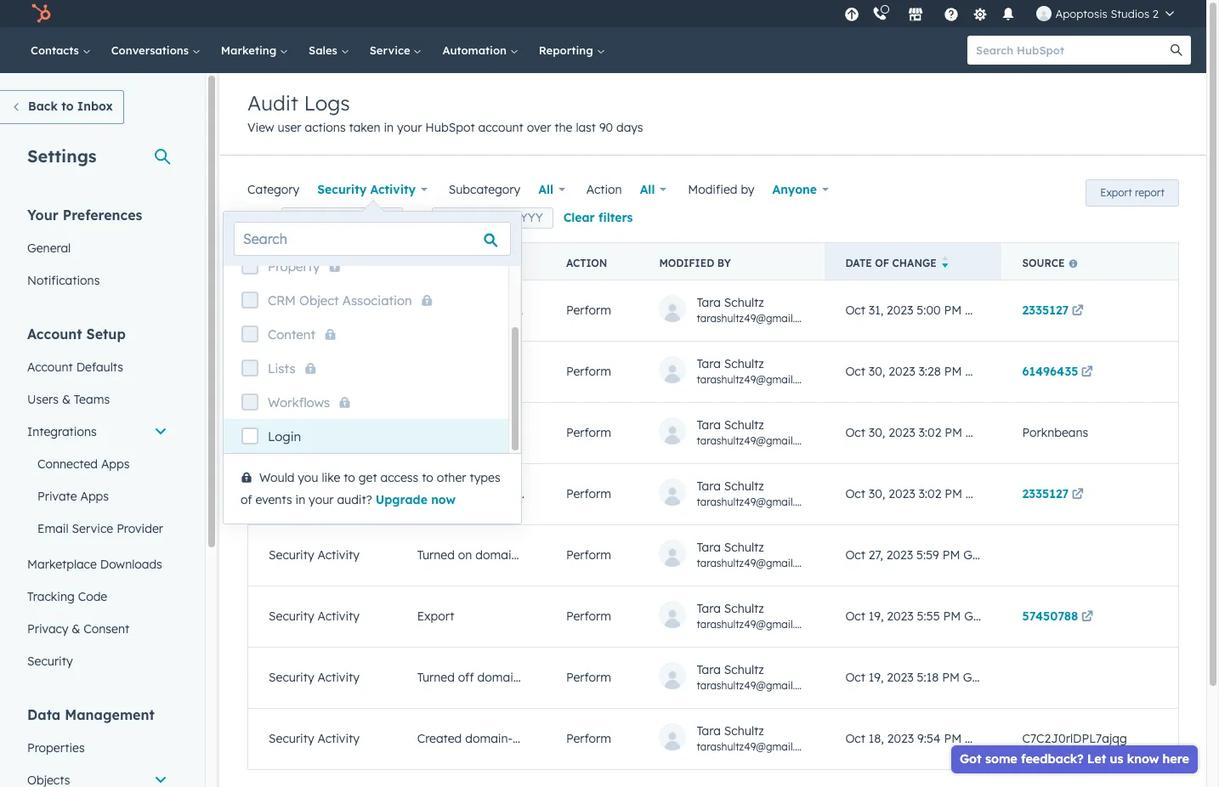 Task type: vqa. For each thing, say whether or not it's contained in the screenshot.
status.
no



Task type: locate. For each thing, give the bounding box(es) containing it.
2023 right 31,
[[887, 303, 914, 318]]

7 tara from the top
[[697, 662, 721, 678]]

access
[[551, 303, 589, 318], [381, 470, 419, 486], [570, 487, 608, 502]]

marketing
[[221, 43, 280, 57]]

5:55
[[917, 609, 940, 624]]

1 vertical spatial domain-
[[478, 670, 525, 686]]

1 created from the top
[[417, 487, 462, 502]]

1 horizontal spatial of
[[875, 257, 890, 269]]

gmt for export
[[965, 609, 990, 624]]

service down private apps link on the bottom left of page
[[72, 521, 113, 537]]

the right viewed
[[461, 303, 479, 318]]

1 vertical spatial created
[[417, 732, 462, 747]]

invite up link
[[563, 670, 593, 686]]

6 perform from the top
[[566, 609, 611, 624]]

3 tarashultz49@gmail.com from the top
[[697, 434, 816, 447]]

date for date
[[247, 210, 275, 225]]

pm for install integration
[[945, 425, 963, 441]]

2 2335127 from the top
[[1023, 487, 1069, 502]]

3:02 for created a new private app access token
[[919, 487, 942, 502]]

consent
[[84, 622, 129, 637]]

link opens in a new window image for 61496435
[[1082, 367, 1093, 380]]

link opens in a new window image inside 57450788 "link"
[[1082, 612, 1093, 624]]

8 tara schultz tarashultz49@gmail.com from the top
[[697, 724, 816, 753]]

1 vertical spatial date
[[846, 257, 872, 269]]

activity for install integration
[[318, 425, 360, 441]]

tracking code link
[[17, 581, 178, 613]]

5 oct from the top
[[846, 548, 866, 563]]

link opens in a new window image
[[1072, 306, 1084, 318], [1082, 367, 1093, 380], [1072, 489, 1084, 502], [1082, 612, 1093, 624]]

link opens in a new window image for 57450788
[[1082, 612, 1093, 624]]

1 vertical spatial apps
[[80, 489, 109, 504]]

apoptosis studios 2
[[1056, 7, 1159, 20]]

modified by
[[688, 182, 755, 197], [659, 257, 731, 269]]

2 turned from the top
[[417, 670, 455, 686]]

1 vertical spatial service
[[72, 521, 113, 537]]

0 vertical spatial domain-
[[476, 548, 523, 563]]

your down like
[[309, 492, 334, 508]]

security for export
[[269, 609, 314, 624]]

tarashultz49@gmail.com
[[697, 312, 816, 325], [697, 373, 816, 386], [697, 434, 816, 447], [697, 496, 816, 508], [697, 557, 816, 570], [697, 618, 816, 631], [697, 679, 816, 692], [697, 741, 816, 753]]

service right sales link
[[370, 43, 414, 57]]

invite down the created a new private app access token
[[561, 548, 591, 563]]

activity
[[370, 182, 416, 197], [318, 303, 360, 318], [318, 364, 360, 380], [318, 425, 360, 441], [318, 487, 360, 502], [318, 548, 360, 563], [318, 609, 360, 624], [318, 670, 360, 686], [318, 732, 360, 747]]

1 2335127 from the top
[[1023, 303, 1069, 318]]

2335127 for oct 30, 2023 3:02 pm gmt
[[1023, 487, 1069, 502]]

1 vertical spatial 3:02
[[919, 487, 942, 502]]

calling icon image
[[873, 7, 888, 22]]

1 vertical spatial private
[[502, 487, 542, 502]]

link opens in a new window image for 61496435
[[1082, 367, 1093, 380]]

1 vertical spatial links
[[597, 670, 621, 686]]

0 vertical spatial export
[[1101, 186, 1133, 199]]

modified
[[688, 182, 738, 197], [659, 257, 715, 269]]

by
[[741, 182, 755, 197], [718, 257, 731, 269]]

0 vertical spatial 30,
[[869, 364, 886, 380]]

tarashultz49@gmail.com for install integration
[[697, 434, 816, 447]]

1 horizontal spatial all button
[[629, 173, 678, 207]]

3:02 down 3:28
[[919, 425, 942, 441]]

oct for export
[[846, 609, 866, 624]]

1 all button from the left
[[527, 173, 576, 207]]

perform for export
[[566, 609, 611, 624]]

8 perform from the top
[[566, 732, 611, 747]]

back to inbox link
[[0, 90, 124, 124]]

0 horizontal spatial by
[[718, 257, 731, 269]]

back
[[28, 99, 58, 114]]

0 vertical spatial 19,
[[869, 609, 884, 624]]

1 oct 30, 2023 3:02 pm gmt from the top
[[846, 425, 992, 441]]

of inside button
[[875, 257, 890, 269]]

apps inside "link"
[[101, 457, 130, 472]]

1 tara from the top
[[697, 295, 721, 310]]

1 turned from the top
[[417, 548, 455, 563]]

now
[[431, 492, 456, 508]]

1 horizontal spatial date
[[846, 257, 872, 269]]

1 vertical spatial action
[[566, 257, 608, 269]]

2335127 link down source
[[1023, 303, 1087, 318]]

gmt for install integration
[[966, 425, 992, 441]]

8 tarashultz49@gmail.com from the top
[[697, 741, 816, 753]]

1 19, from the top
[[869, 609, 884, 624]]

link opens in a new window image up the 61496435 link
[[1072, 306, 1084, 318]]

1 vertical spatial invite
[[563, 670, 593, 686]]

1 2335127 link from the top
[[1023, 303, 1087, 318]]

your left hubspot
[[397, 120, 422, 135]]

2 vertical spatial 30,
[[869, 487, 886, 502]]

5 tara schultz tarashultz49@gmail.com from the top
[[697, 540, 816, 570]]

data management element
[[17, 706, 178, 787]]

turned on domain-based invite links
[[417, 548, 619, 563]]

subcategory up viewed
[[417, 257, 494, 269]]

code
[[78, 589, 107, 605]]

private
[[483, 303, 522, 318], [502, 487, 542, 502]]

0 vertical spatial action
[[587, 182, 622, 197]]

8 tara from the top
[[697, 724, 721, 739]]

of
[[875, 257, 890, 269], [241, 492, 252, 508]]

action down clear
[[566, 257, 608, 269]]

0 horizontal spatial export
[[417, 609, 455, 624]]

1 3:02 from the top
[[919, 425, 942, 441]]

integrations
[[27, 424, 97, 440]]

oct for created domain-based invite link
[[846, 732, 866, 747]]

link opens in a new window image down porknbeans at the bottom of the page
[[1072, 489, 1084, 502]]

0 horizontal spatial service
[[72, 521, 113, 537]]

all up mm/dd/yyyy text field
[[538, 182, 554, 197]]

0 vertical spatial created
[[417, 487, 462, 502]]

upgrade image
[[844, 7, 860, 23]]

users & teams link
[[17, 384, 178, 416]]

link opens in a new window image inside the 61496435 link
[[1082, 367, 1093, 380]]

1 tara schultz tarashultz49@gmail.com from the top
[[697, 295, 816, 325]]

the left last
[[555, 120, 573, 135]]

security
[[317, 182, 367, 197], [269, 303, 314, 318], [269, 364, 314, 380], [269, 425, 314, 441], [269, 487, 314, 502], [269, 548, 314, 563], [269, 609, 314, 624], [27, 654, 73, 669], [269, 670, 314, 686], [269, 732, 314, 747]]

1 account from the top
[[27, 326, 82, 343]]

links for turned off domain-based invite links
[[597, 670, 621, 686]]

activity for turned on domain-based invite links
[[318, 548, 360, 563]]

tara for turned on domain-based invite links
[[697, 540, 721, 555]]

2 created from the top
[[417, 732, 462, 747]]

account defaults
[[27, 360, 123, 375]]

0 vertical spatial date
[[247, 210, 275, 225]]

settings link
[[970, 5, 991, 23]]

0 horizontal spatial all button
[[527, 173, 576, 207]]

7 tara schultz tarashultz49@gmail.com from the top
[[697, 662, 816, 692]]

marketplace downloads link
[[17, 548, 178, 581]]

pm for turned off domain-based invite links
[[942, 670, 960, 686]]

1 vertical spatial subcategory
[[417, 257, 494, 269]]

crm object association
[[268, 293, 412, 309]]

7 perform from the top
[[566, 670, 611, 686]]

account
[[27, 326, 82, 343], [27, 360, 73, 375]]

0 vertical spatial oct 30, 2023 3:02 pm gmt
[[846, 425, 992, 441]]

8 oct from the top
[[846, 732, 866, 747]]

gmt for viewed the private app access token
[[965, 303, 991, 318]]

contacts link
[[20, 27, 101, 73]]

1 vertical spatial 2335127
[[1023, 487, 1069, 502]]

4 schultz from the top
[[724, 479, 764, 494]]

link opens in a new window image inside 57450788 "link"
[[1082, 612, 1093, 624]]

in inside audit logs view user actions taken in your hubspot account over the last 90 days
[[384, 120, 394, 135]]

upgrade now button
[[376, 492, 456, 508]]

apoptosis studios 2 button
[[1027, 0, 1185, 27]]

security link
[[17, 645, 178, 678]]

activity inside dropdown button
[[370, 182, 416, 197]]

1 horizontal spatial your
[[397, 120, 422, 135]]

pm right 5:00
[[944, 303, 962, 318]]

domain- down off
[[465, 732, 513, 747]]

2023 up oct 27, 2023 5:59 pm gmt
[[889, 487, 915, 502]]

to right back
[[61, 99, 74, 114]]

tarashultz49@gmail.com for export
[[697, 618, 816, 631]]

57450788
[[1023, 609, 1079, 624]]

& right "privacy"
[[72, 622, 80, 637]]

date up 31,
[[846, 257, 872, 269]]

2 30, from the top
[[869, 425, 886, 441]]

crm
[[268, 293, 296, 309]]

in right taken
[[384, 120, 394, 135]]

2023 for turned on domain-based invite links
[[887, 548, 913, 563]]

all button up clear
[[527, 173, 576, 207]]

to left other
[[422, 470, 433, 486]]

account up account defaults
[[27, 326, 82, 343]]

1 horizontal spatial export
[[1101, 186, 1133, 199]]

6 tarashultz49@gmail.com from the top
[[697, 618, 816, 631]]

2 vertical spatial based
[[513, 732, 547, 747]]

0 horizontal spatial all
[[538, 182, 554, 197]]

access for created a new private app access token
[[570, 487, 608, 502]]

2023 for created a new private app access token
[[889, 487, 915, 502]]

1 vertical spatial category
[[269, 257, 324, 269]]

perform
[[566, 303, 611, 318], [566, 364, 611, 380], [566, 425, 611, 441], [566, 487, 611, 502], [566, 548, 611, 563], [566, 609, 611, 624], [566, 670, 611, 686], [566, 732, 611, 747]]

date up property
[[247, 210, 275, 225]]

to
[[61, 99, 74, 114], [412, 210, 423, 225], [344, 470, 355, 486], [422, 470, 433, 486]]

of left change
[[875, 257, 890, 269]]

pm for turned on domain-based invite links
[[943, 548, 960, 563]]

account up users
[[27, 360, 73, 375]]

1 vertical spatial based
[[525, 670, 560, 686]]

6 oct from the top
[[846, 609, 866, 624]]

1 all from the left
[[538, 182, 554, 197]]

oct for turned off domain-based invite links
[[846, 670, 866, 686]]

2 perform from the top
[[566, 364, 611, 380]]

based down turned off domain-based invite links
[[513, 732, 547, 747]]

1 vertical spatial account
[[27, 360, 73, 375]]

app
[[526, 303, 548, 318], [545, 487, 567, 502]]

tara schultz tarashultz49@gmail.com for created domain-based invite link
[[697, 724, 816, 753]]

19,
[[869, 609, 884, 624], [869, 670, 884, 686]]

30, down oct 30, 2023 3:28 pm gmt
[[869, 425, 886, 441]]

date inside button
[[846, 257, 872, 269]]

3 tara schultz tarashultz49@gmail.com from the top
[[697, 417, 816, 447]]

1 horizontal spatial service
[[370, 43, 414, 57]]

apps for connected apps
[[101, 457, 130, 472]]

a
[[465, 487, 473, 502]]

7 oct from the top
[[846, 670, 866, 686]]

tara schultz tarashultz49@gmail.com
[[697, 295, 816, 325], [697, 356, 816, 386], [697, 417, 816, 447], [697, 479, 816, 508], [697, 540, 816, 570], [697, 601, 816, 631], [697, 662, 816, 692], [697, 724, 816, 753]]

0 horizontal spatial in
[[296, 492, 305, 508]]

schultz for install integration
[[724, 417, 764, 433]]

link opens in a new window image right '57450788'
[[1082, 612, 1093, 624]]

1 oct from the top
[[846, 303, 866, 318]]

57450788 link
[[1023, 609, 1096, 624]]

schultz for export
[[724, 601, 764, 616]]

5 schultz from the top
[[724, 540, 764, 555]]

19, for oct 19, 2023 5:18 pm gmt
[[869, 670, 884, 686]]

1 vertical spatial modified by
[[659, 257, 731, 269]]

your preferences
[[27, 207, 142, 224]]

pm right '9:54'
[[944, 732, 962, 747]]

0 vertical spatial 2335127
[[1023, 303, 1069, 318]]

30, for 2335127
[[869, 487, 886, 502]]

link opens in a new window image inside the 61496435 link
[[1082, 367, 1093, 380]]

1 vertical spatial of
[[241, 492, 252, 508]]

list box containing property
[[224, 249, 521, 453]]

2 tara from the top
[[697, 356, 721, 371]]

2 3:02 from the top
[[919, 487, 942, 502]]

category down view
[[247, 182, 300, 197]]

0 horizontal spatial date
[[247, 210, 275, 225]]

invite left link
[[551, 732, 581, 747]]

2023 right 27,
[[887, 548, 913, 563]]

30, up 27,
[[869, 487, 886, 502]]

link opens in a new window image
[[1072, 306, 1084, 318], [1082, 367, 1093, 380], [1072, 489, 1084, 502], [1082, 612, 1093, 624]]

1 vertical spatial turned
[[417, 670, 455, 686]]

& for users
[[62, 392, 71, 407]]

defaults
[[76, 360, 123, 375]]

oct 19, 2023 5:55 pm gmt
[[846, 609, 990, 624]]

MM/DD/YYYY text field
[[432, 207, 553, 229]]

0 horizontal spatial the
[[461, 303, 479, 318]]

0 vertical spatial private
[[483, 303, 522, 318]]

0 vertical spatial account
[[27, 326, 82, 343]]

setup
[[86, 326, 126, 343]]

subcategory up mm/dd/yyyy text field
[[449, 182, 521, 197]]

2 oct from the top
[[846, 364, 866, 380]]

gmt
[[965, 303, 991, 318], [966, 364, 991, 380], [966, 425, 992, 441], [966, 487, 992, 502], [964, 548, 990, 563], [965, 609, 990, 624], [963, 670, 989, 686], [965, 732, 991, 747]]

marketing link
[[211, 27, 299, 73]]

link opens in a new window image up the 61496435 link
[[1072, 306, 1084, 318]]

link opens in a new window image right 61496435
[[1082, 367, 1093, 380]]

gmt for turned off domain-based invite links
[[963, 670, 989, 686]]

domain- right off
[[478, 670, 525, 686]]

0 horizontal spatial &
[[62, 392, 71, 407]]

turned left on at the bottom of the page
[[417, 548, 455, 563]]

oct 30, 2023 3:02 pm gmt
[[846, 425, 992, 441], [846, 487, 992, 502]]

1 vertical spatial 2335127 link
[[1023, 487, 1087, 502]]

5 perform from the top
[[566, 548, 611, 563]]

1 vertical spatial in
[[296, 492, 305, 508]]

studios
[[1111, 7, 1150, 20]]

list box
[[224, 249, 521, 453]]

0 vertical spatial your
[[397, 120, 422, 135]]

2 19, from the top
[[869, 670, 884, 686]]

view
[[247, 120, 274, 135]]

1 vertical spatial the
[[461, 303, 479, 318]]

2 oct 30, 2023 3:02 pm gmt from the top
[[846, 487, 992, 502]]

descending sort. press to sort ascending. image
[[942, 256, 948, 268]]

3:02 up 5:59
[[919, 487, 942, 502]]

pm right 5:59
[[943, 548, 960, 563]]

4 perform from the top
[[566, 487, 611, 502]]

based down the created a new private app access token
[[523, 548, 558, 563]]

0 vertical spatial 3:02
[[919, 425, 942, 441]]

export for export report
[[1101, 186, 1133, 199]]

5 tarashultz49@gmail.com from the top
[[697, 557, 816, 570]]

1 vertical spatial 30,
[[869, 425, 886, 441]]

apps down the integrations button
[[101, 457, 130, 472]]

4 tara from the top
[[697, 479, 721, 494]]

pm down oct 30, 2023 3:28 pm gmt
[[945, 425, 963, 441]]

7 tarashultz49@gmail.com from the top
[[697, 679, 816, 692]]

link opens in a new window image right 61496435
[[1082, 367, 1093, 380]]

pm for viewed the private app access token
[[944, 303, 962, 318]]

on
[[458, 548, 472, 563]]

all button for action
[[629, 173, 678, 207]]

2023 left 5:55
[[887, 609, 914, 624]]

link opens in a new window image for 2335127
[[1072, 306, 1084, 318]]

1 horizontal spatial all
[[640, 182, 655, 197]]

0 vertical spatial the
[[555, 120, 573, 135]]

2023 right 18,
[[888, 732, 914, 747]]

contacts
[[31, 43, 82, 57]]

search button
[[1162, 36, 1191, 65]]

5:18
[[917, 670, 939, 686]]

61496435
[[1023, 364, 1079, 380]]

security inside account setup element
[[27, 654, 73, 669]]

2 tara schultz tarashultz49@gmail.com from the top
[[697, 356, 816, 386]]

0 vertical spatial modified by
[[688, 182, 755, 197]]

2023 for turned off domain-based invite links
[[887, 670, 914, 686]]

your preferences element
[[17, 206, 178, 297]]

the inside audit logs view user actions taken in your hubspot account over the last 90 days
[[555, 120, 573, 135]]

private apps link
[[17, 480, 178, 513]]

c7c2j0rldpl7ajqg
[[1023, 732, 1127, 747]]

2023 down oct 30, 2023 3:28 pm gmt
[[889, 425, 915, 441]]

6 tara from the top
[[697, 601, 721, 616]]

private apps
[[37, 489, 109, 504]]

0 vertical spatial based
[[523, 548, 558, 563]]

30,
[[869, 364, 886, 380], [869, 425, 886, 441], [869, 487, 886, 502]]

tara for export
[[697, 601, 721, 616]]

& right users
[[62, 392, 71, 407]]

0 vertical spatial subcategory
[[449, 182, 521, 197]]

notifications
[[27, 273, 100, 288]]

access inside would you like to get access to other types of events in your audit?
[[381, 470, 419, 486]]

email
[[37, 521, 69, 537]]

2023 for created domain-based invite link
[[888, 732, 914, 747]]

0 vertical spatial app
[[526, 303, 548, 318]]

account defaults link
[[17, 351, 178, 384]]

1 vertical spatial export
[[417, 609, 455, 624]]

security activity for export
[[269, 609, 360, 624]]

links for turned on domain-based invite links
[[595, 548, 619, 563]]

19, left 5:18
[[869, 670, 884, 686]]

2023
[[887, 303, 914, 318], [889, 364, 915, 380], [889, 425, 915, 441], [889, 487, 915, 502], [887, 548, 913, 563], [887, 609, 914, 624], [887, 670, 914, 686], [888, 732, 914, 747]]

security inside dropdown button
[[317, 182, 367, 197]]

to down security activity dropdown button
[[412, 210, 423, 225]]

of left events
[[241, 492, 252, 508]]

security activity button
[[306, 173, 439, 207]]

service
[[370, 43, 414, 57], [72, 521, 113, 537]]

porknbeans
[[1023, 425, 1089, 441]]

your
[[397, 120, 422, 135], [309, 492, 334, 508]]

0 vertical spatial service
[[370, 43, 414, 57]]

pm right 5:18
[[942, 670, 960, 686]]

1 vertical spatial 19,
[[869, 670, 884, 686]]

pm right 5:55
[[944, 609, 961, 624]]

4 oct from the top
[[846, 487, 866, 502]]

0 vertical spatial turned
[[417, 548, 455, 563]]

0 vertical spatial of
[[875, 257, 890, 269]]

2335127 link down porknbeans at the bottom of the page
[[1023, 487, 1087, 502]]

1 schultz from the top
[[724, 295, 764, 310]]

action up clear filters
[[587, 182, 622, 197]]

1 horizontal spatial &
[[72, 622, 80, 637]]

tara schultz tarashultz49@gmail.com for viewed the private app access token
[[697, 295, 816, 325]]

1 tarashultz49@gmail.com from the top
[[697, 312, 816, 325]]

0 vertical spatial links
[[595, 548, 619, 563]]

oct
[[846, 303, 866, 318], [846, 364, 866, 380], [846, 425, 866, 441], [846, 487, 866, 502], [846, 548, 866, 563], [846, 609, 866, 624], [846, 670, 866, 686], [846, 732, 866, 747]]

export inside 'button'
[[1101, 186, 1133, 199]]

3 perform from the top
[[566, 425, 611, 441]]

1 vertical spatial access
[[381, 470, 419, 486]]

1 vertical spatial your
[[309, 492, 334, 508]]

properties
[[27, 741, 85, 756]]

notifications image
[[1001, 8, 1017, 23]]

account
[[478, 120, 524, 135]]

2335127 down source
[[1023, 303, 1069, 318]]

2 schultz from the top
[[724, 356, 764, 371]]

1 horizontal spatial the
[[555, 120, 573, 135]]

8 schultz from the top
[[724, 724, 764, 739]]

oct 30, 2023 3:02 pm gmt down oct 30, 2023 3:28 pm gmt
[[846, 425, 992, 441]]

0 vertical spatial &
[[62, 392, 71, 407]]

schultz for created domain-based invite link
[[724, 724, 764, 739]]

all button up filters
[[629, 173, 678, 207]]

export report
[[1101, 186, 1165, 199]]

viewed
[[417, 303, 458, 318]]

pm up oct 27, 2023 5:59 pm gmt
[[945, 487, 963, 502]]

1 perform from the top
[[566, 303, 611, 318]]

1 vertical spatial oct 30, 2023 3:02 pm gmt
[[846, 487, 992, 502]]

perform for created domain-based invite link
[[566, 732, 611, 747]]

private right viewed
[[483, 303, 522, 318]]

apps down connected apps "link"
[[80, 489, 109, 504]]

2 all from the left
[[640, 182, 655, 197]]

1 30, from the top
[[869, 364, 886, 380]]

automation link
[[432, 27, 529, 73]]

general
[[27, 241, 71, 256]]

2 2335127 link from the top
[[1023, 487, 1087, 502]]

created down other
[[417, 487, 462, 502]]

oct 30, 2023 3:28 pm gmt
[[846, 364, 991, 380]]

token
[[593, 303, 624, 318], [612, 487, 643, 502]]

7 schultz from the top
[[724, 662, 764, 678]]

oct 18, 2023 9:54 pm gmt
[[846, 732, 991, 747]]

created for created a new private app access token
[[417, 487, 462, 502]]

category up crm
[[269, 257, 324, 269]]

3:02 for install integration
[[919, 425, 942, 441]]

0 horizontal spatial of
[[241, 492, 252, 508]]

search image
[[1171, 44, 1183, 56]]

created down off
[[417, 732, 462, 747]]

4 tara schultz tarashultz49@gmail.com from the top
[[697, 479, 816, 508]]

sales
[[309, 43, 341, 57]]

turned left off
[[417, 670, 455, 686]]

based up created domain-based invite link
[[525, 670, 560, 686]]

2 account from the top
[[27, 360, 73, 375]]

perform for install integration
[[566, 425, 611, 441]]

2335127 down porknbeans at the bottom of the page
[[1023, 487, 1069, 502]]

schultz for turned on domain-based invite links
[[724, 540, 764, 555]]

19, left 5:55
[[869, 609, 884, 624]]

apps
[[101, 457, 130, 472], [80, 489, 109, 504]]

0 vertical spatial invite
[[561, 548, 591, 563]]

oct 30, 2023 3:02 pm gmt up oct 27, 2023 5:59 pm gmt
[[846, 487, 992, 502]]

2023 left 5:18
[[887, 670, 914, 686]]

0 vertical spatial apps
[[101, 457, 130, 472]]

tarashultz49@gmail.com for turned off domain-based invite links
[[697, 679, 816, 692]]

6 tara schultz tarashultz49@gmail.com from the top
[[697, 601, 816, 631]]

30, left 3:28
[[869, 364, 886, 380]]

3 schultz from the top
[[724, 417, 764, 433]]

apoptosis studios 2 menu
[[840, 0, 1186, 27]]

domain- right on at the bottom of the page
[[476, 548, 523, 563]]

3 tara from the top
[[697, 417, 721, 433]]

private right new
[[502, 487, 542, 502]]

5:00
[[917, 303, 941, 318]]

oct 30, 2023 3:02 pm gmt for created a new private app access token
[[846, 487, 992, 502]]

3 oct from the top
[[846, 425, 866, 441]]

association
[[343, 293, 412, 309]]

based for off
[[525, 670, 560, 686]]

1 horizontal spatial by
[[741, 182, 755, 197]]

schultz for turned off domain-based invite links
[[724, 662, 764, 678]]

1 vertical spatial &
[[72, 622, 80, 637]]

would you like to get access to other types of events in your audit?
[[241, 470, 501, 508]]

tarashultz49@gmail.com for viewed the private app access token
[[697, 312, 816, 325]]

link opens in a new window image right '57450788'
[[1082, 612, 1093, 624]]

tarashultz49@gmail.com for created a new private app access token
[[697, 496, 816, 508]]

0 horizontal spatial your
[[309, 492, 334, 508]]

3 30, from the top
[[869, 487, 886, 502]]

0 vertical spatial in
[[384, 120, 394, 135]]

0 vertical spatial 2335127 link
[[1023, 303, 1087, 318]]

5 tara from the top
[[697, 540, 721, 555]]

2 all button from the left
[[629, 173, 678, 207]]

2 vertical spatial access
[[570, 487, 608, 502]]

all for subcategory
[[538, 182, 554, 197]]

gmt for created a new private app access token
[[966, 487, 992, 502]]

security activity for created a new private app access token
[[269, 487, 360, 502]]

action
[[587, 182, 622, 197], [566, 257, 608, 269]]

export for export
[[417, 609, 455, 624]]

security for viewed the private app access token
[[269, 303, 314, 318]]

conversations link
[[101, 27, 211, 73]]

1 horizontal spatial in
[[384, 120, 394, 135]]

2335127 for oct 31, 2023 5:00 pm gmt
[[1023, 303, 1069, 318]]

4 tarashultz49@gmail.com from the top
[[697, 496, 816, 508]]

6 schultz from the top
[[724, 601, 764, 616]]

all down days
[[640, 182, 655, 197]]

in down you
[[296, 492, 305, 508]]

workflows
[[268, 395, 330, 411]]



Task type: describe. For each thing, give the bounding box(es) containing it.
preferences
[[63, 207, 142, 224]]

2335127 link for oct 31, 2023 5:00 pm gmt
[[1023, 303, 1087, 318]]

like
[[322, 470, 340, 486]]

0 vertical spatial by
[[741, 182, 755, 197]]

security activity for install integration
[[269, 425, 360, 441]]

security activity for viewed the private app access token
[[269, 303, 360, 318]]

activity for created a new private app access token
[[318, 487, 360, 502]]

marketplace downloads
[[27, 557, 162, 572]]

security activity for turned off domain-based invite links
[[269, 670, 360, 686]]

anyone button
[[761, 173, 840, 207]]

tara for turned off domain-based invite links
[[697, 662, 721, 678]]

of inside would you like to get access to other types of events in your audit?
[[241, 492, 252, 508]]

& for privacy
[[72, 622, 80, 637]]

gmt for turned on domain-based invite links
[[964, 548, 990, 563]]

link opens in a new window image for 57450788
[[1082, 612, 1093, 624]]

all button for subcategory
[[527, 173, 576, 207]]

perform for turned off domain-based invite links
[[566, 670, 611, 686]]

tarashultz49@gmail.com for turned on domain-based invite links
[[697, 557, 816, 570]]

inbox
[[77, 99, 113, 114]]

your inside audit logs view user actions taken in your hubspot account over the last 90 days
[[397, 120, 422, 135]]

2
[[1153, 7, 1159, 20]]

activity for viewed the private app access token
[[318, 303, 360, 318]]

oct 31, 2023 5:00 pm gmt
[[846, 303, 991, 318]]

1 vertical spatial modified
[[659, 257, 715, 269]]

private
[[37, 489, 77, 504]]

3:28
[[919, 364, 941, 380]]

install
[[417, 425, 452, 441]]

pm right 3:28
[[945, 364, 962, 380]]

1 vertical spatial app
[[545, 487, 567, 502]]

account setup element
[[17, 325, 178, 678]]

marketplaces image
[[909, 8, 924, 23]]

2 vertical spatial invite
[[551, 732, 581, 747]]

access for would you like to get access to other types of events in your audit?
[[381, 470, 419, 486]]

pm for created a new private app access token
[[945, 487, 963, 502]]

invite for turned on domain-based invite links
[[561, 548, 591, 563]]

last
[[576, 120, 596, 135]]

19, for oct 19, 2023 5:55 pm gmt
[[869, 609, 884, 624]]

created for created domain-based invite link
[[417, 732, 462, 747]]

reporting link
[[529, 27, 615, 73]]

tarashultz49@gmail.com for created domain-based invite link
[[697, 741, 816, 753]]

tara schultz image
[[1037, 6, 1052, 21]]

oct for install integration
[[846, 425, 866, 441]]

created a new private app access token
[[417, 487, 643, 502]]

date of change button
[[825, 243, 1002, 280]]

apps for private apps
[[80, 489, 109, 504]]

invite for turned off domain-based invite links
[[563, 670, 593, 686]]

perform for created a new private app access token
[[566, 487, 611, 502]]

security activity for turned on domain-based invite links
[[269, 548, 360, 563]]

audit?
[[337, 492, 372, 508]]

object
[[299, 293, 339, 309]]

types
[[470, 470, 501, 486]]

tracking
[[27, 589, 75, 605]]

security for turned off domain-based invite links
[[269, 670, 314, 686]]

help button
[[938, 0, 966, 27]]

activity for export
[[318, 609, 360, 624]]

help image
[[944, 8, 960, 23]]

pm for export
[[944, 609, 961, 624]]

tara schultz tarashultz49@gmail.com for export
[[697, 601, 816, 631]]

security activity inside security activity dropdown button
[[317, 182, 416, 197]]

properties link
[[17, 732, 178, 764]]

2335127 link for oct 30, 2023 3:02 pm gmt
[[1023, 487, 1087, 502]]

0 vertical spatial modified
[[688, 182, 738, 197]]

pm for created domain-based invite link
[[944, 732, 962, 747]]

2023 for viewed the private app access token
[[887, 303, 914, 318]]

user
[[278, 120, 302, 135]]

new
[[476, 487, 499, 502]]

domain- for off
[[478, 670, 525, 686]]

2 vertical spatial domain-
[[465, 732, 513, 747]]

property
[[268, 259, 320, 275]]

integration
[[456, 425, 517, 441]]

oct 19, 2023 5:18 pm gmt
[[846, 670, 989, 686]]

export report button
[[1086, 179, 1179, 207]]

connected apps
[[37, 457, 130, 472]]

logs
[[304, 90, 350, 116]]

settings
[[27, 145, 97, 167]]

over
[[527, 120, 551, 135]]

content
[[268, 327, 316, 343]]

Search HubSpot search field
[[968, 36, 1176, 65]]

lists
[[268, 361, 296, 377]]

date of change
[[846, 257, 937, 269]]

tara schultz tarashultz49@gmail.com for created a new private app access token
[[697, 479, 816, 508]]

link opens in a new window image down porknbeans at the bottom of the page
[[1072, 489, 1084, 502]]

0 vertical spatial category
[[247, 182, 300, 197]]

2 tarashultz49@gmail.com from the top
[[697, 373, 816, 386]]

schultz for viewed the private app access token
[[724, 295, 764, 310]]

turned for turned off domain-based invite links
[[417, 670, 455, 686]]

perform for viewed the private app access token
[[566, 303, 611, 318]]

days
[[617, 120, 643, 135]]

security for created a new private app access token
[[269, 487, 314, 502]]

data
[[27, 707, 61, 724]]

tara for install integration
[[697, 417, 721, 433]]

oct 27, 2023 5:59 pm gmt
[[846, 548, 990, 563]]

security for created domain-based invite link
[[269, 732, 314, 747]]

change
[[893, 257, 937, 269]]

turned off domain-based invite links
[[417, 670, 621, 686]]

to right like
[[344, 470, 355, 486]]

tara for created domain-based invite link
[[697, 724, 721, 739]]

your inside would you like to get access to other types of events in your audit?
[[309, 492, 334, 508]]

oct for created a new private app access token
[[846, 487, 866, 502]]

0 vertical spatial access
[[551, 303, 589, 318]]

filters
[[599, 210, 633, 225]]

report
[[1135, 186, 1165, 199]]

users & teams
[[27, 392, 110, 407]]

tracking code
[[27, 589, 107, 605]]

domain- for on
[[476, 548, 523, 563]]

settings image
[[973, 7, 988, 23]]

tara for viewed the private app access token
[[697, 295, 721, 310]]

5:59
[[917, 548, 939, 563]]

hubspot link
[[20, 3, 64, 24]]

taken
[[349, 120, 381, 135]]

hubspot image
[[31, 3, 51, 24]]

marketplaces button
[[898, 0, 934, 27]]

descending sort. press to sort ascending. element
[[942, 256, 948, 270]]

clear
[[564, 210, 595, 225]]

actions
[[305, 120, 346, 135]]

all for action
[[640, 182, 655, 197]]

service inside account setup element
[[72, 521, 113, 537]]

1 vertical spatial token
[[612, 487, 643, 502]]

2023 for install integration
[[889, 425, 915, 441]]

oct for turned on domain-based invite links
[[846, 548, 866, 563]]

would
[[259, 470, 295, 486]]

0 vertical spatial token
[[593, 303, 624, 318]]

account for account defaults
[[27, 360, 73, 375]]

date for date of change
[[846, 257, 872, 269]]

notifications link
[[17, 264, 178, 297]]

security for turned on domain-based invite links
[[269, 548, 314, 563]]

other
[[437, 470, 466, 486]]

2023 left 3:28
[[889, 364, 915, 380]]

email service provider link
[[17, 513, 178, 545]]

privacy
[[27, 622, 68, 637]]

90
[[599, 120, 613, 135]]

integrations button
[[17, 416, 178, 448]]

31,
[[869, 303, 884, 318]]

61496435 link
[[1023, 364, 1096, 380]]

service link
[[359, 27, 432, 73]]

account setup
[[27, 326, 126, 343]]

1 vertical spatial by
[[718, 257, 731, 269]]

2023 for export
[[887, 609, 914, 624]]

30, for 61496435
[[869, 364, 886, 380]]

your
[[27, 207, 59, 224]]

reporting
[[539, 43, 597, 57]]

activity for turned off domain-based invite links
[[318, 670, 360, 686]]

sales link
[[299, 27, 359, 73]]

Search search field
[[234, 222, 511, 256]]

privacy & consent link
[[17, 613, 178, 645]]

security activity for created domain-based invite link
[[269, 732, 360, 747]]

upgrade now
[[376, 492, 456, 508]]

calling icon button
[[866, 3, 895, 25]]

apoptosis
[[1056, 7, 1108, 20]]

upgrade link
[[841, 5, 863, 23]]

gmt for created domain-based invite link
[[965, 732, 991, 747]]

oct for viewed the private app access token
[[846, 303, 866, 318]]

in inside would you like to get access to other types of events in your audit?
[[296, 492, 305, 508]]

schultz for created a new private app access token
[[724, 479, 764, 494]]

link opens in a new window image for 2335127
[[1072, 306, 1084, 318]]

downloads
[[100, 557, 162, 572]]

tara schultz tarashultz49@gmail.com for turned off domain-based invite links
[[697, 662, 816, 692]]

security for install integration
[[269, 425, 314, 441]]

install integration
[[417, 425, 517, 441]]

audit logs view user actions taken in your hubspot account over the last 90 days
[[247, 90, 643, 135]]

automation
[[443, 43, 510, 57]]

MM/DD/YYYY text field
[[282, 207, 403, 229]]

data management
[[27, 707, 155, 724]]

management
[[65, 707, 155, 724]]

oct 30, 2023 3:02 pm gmt for install integration
[[846, 425, 992, 441]]

email service provider
[[37, 521, 163, 537]]

you
[[298, 470, 318, 486]]



